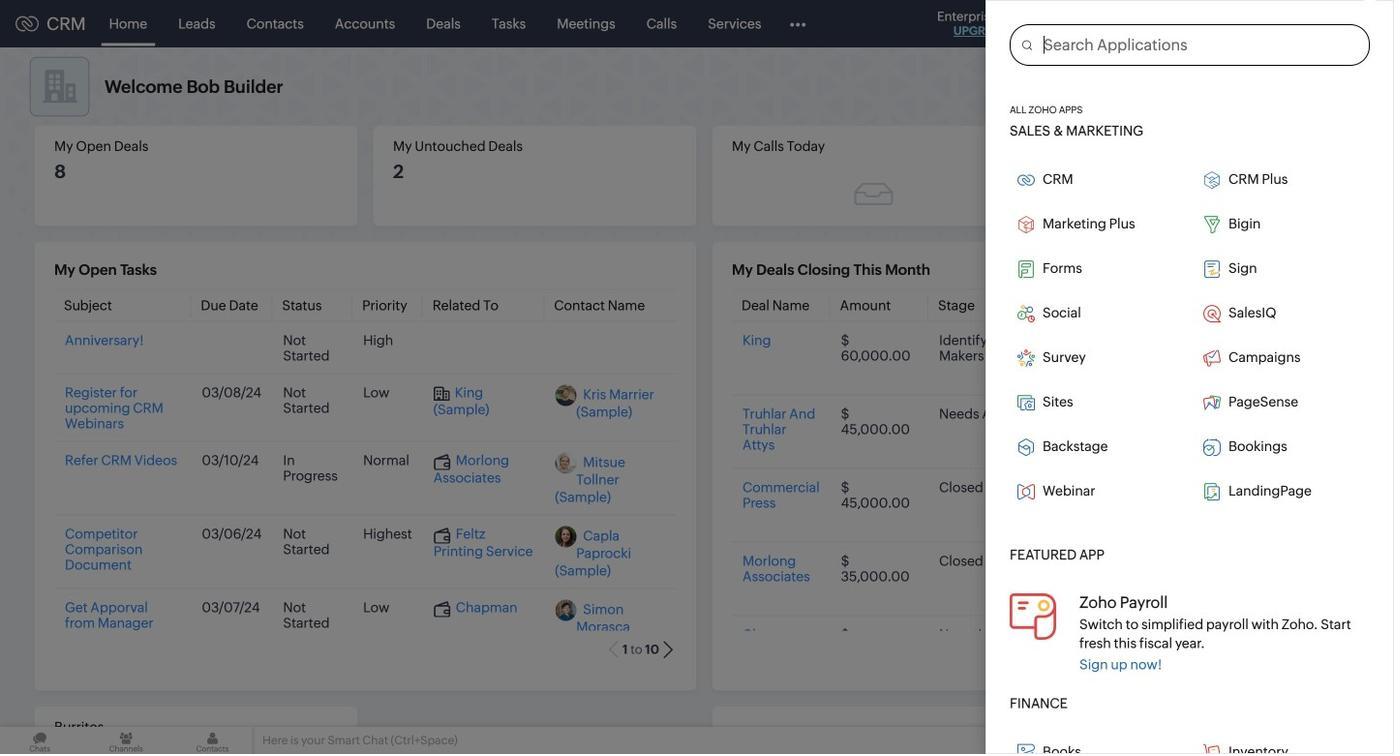 Task type: vqa. For each thing, say whether or not it's contained in the screenshot.
Channels IMAGE
yes



Task type: describe. For each thing, give the bounding box(es) containing it.
contacts image
[[173, 727, 252, 754]]

Search Applications text field
[[1032, 25, 1369, 65]]

profile image
[[1307, 8, 1338, 39]]

zoho payroll image
[[1010, 593, 1056, 640]]

signals image
[[1152, 15, 1166, 32]]

channels image
[[86, 727, 166, 754]]



Task type: locate. For each thing, give the bounding box(es) containing it.
logo image
[[15, 16, 39, 31]]

chats image
[[0, 727, 80, 754]]

search element
[[1101, 0, 1141, 47]]

profile element
[[1296, 0, 1350, 47]]

search image
[[1113, 15, 1129, 32]]

calendar image
[[1189, 16, 1206, 31]]

signals element
[[1141, 0, 1178, 47]]



